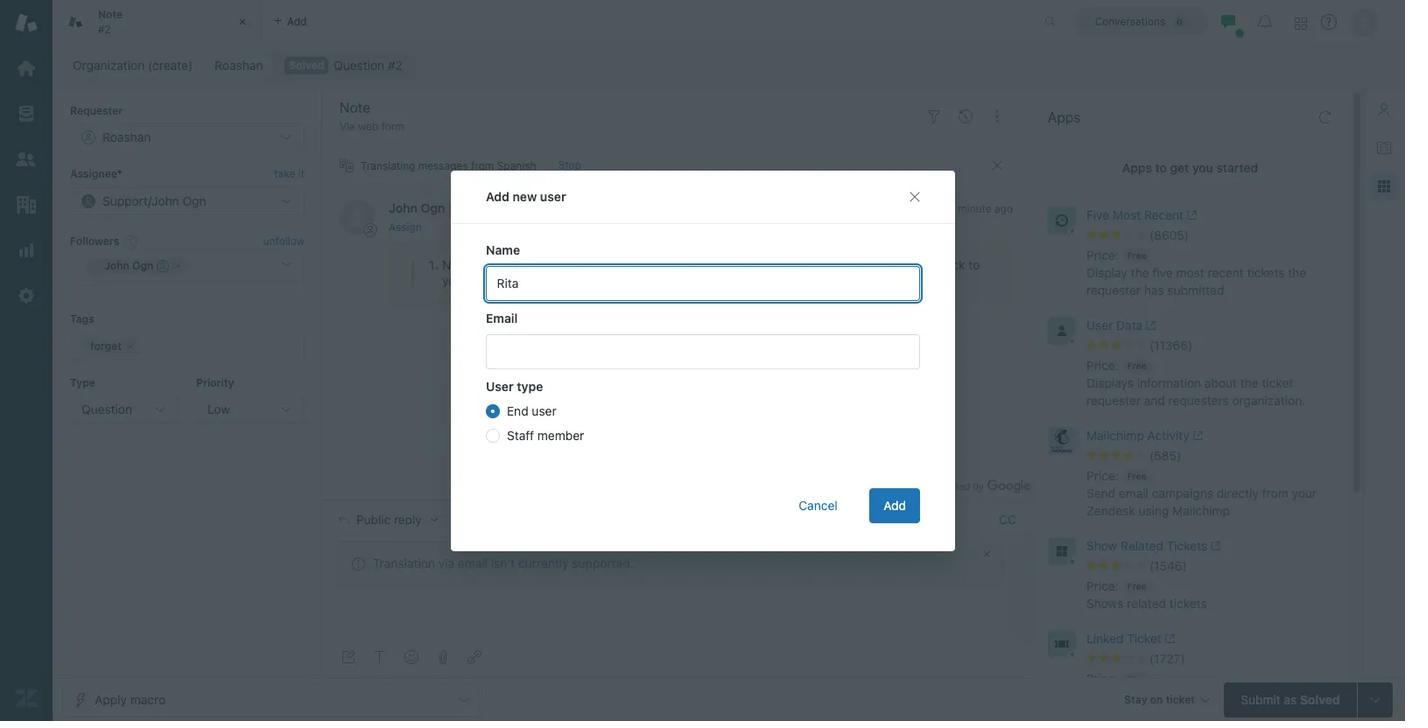 Task type: vqa. For each thing, say whether or not it's contained in the screenshot.
(opens in a new tab) icon corresponding to User Data
yes



Task type: locate. For each thing, give the bounding box(es) containing it.
#2
[[98, 22, 111, 35]]

0 vertical spatial note
[[98, 8, 123, 21]]

0 horizontal spatial email
[[458, 556, 488, 571]]

type
[[516, 379, 543, 394]]

the inside the price: free displays information about the ticket requester and requesters organization.
[[1240, 376, 1259, 390]]

5 free from the top
[[1127, 674, 1146, 685]]

0 vertical spatial solved
[[289, 59, 324, 72]]

apps image
[[1377, 179, 1391, 193]]

via
[[438, 556, 454, 571]]

Public reply composer text field
[[331, 589, 1009, 626]]

possible.
[[529, 273, 580, 288]]

send
[[1086, 486, 1115, 501]]

email right via
[[458, 556, 488, 571]]

1 vertical spatial get
[[916, 257, 935, 272]]

note left this
[[442, 257, 469, 272]]

requester down displays
[[1086, 393, 1141, 408]]

(opens in a new tab) image inside linked ticket link
[[1162, 634, 1175, 644]]

0 vertical spatial user
[[1086, 318, 1113, 333]]

five most recent
[[1086, 207, 1184, 222]]

web
[[358, 120, 378, 133]]

3 stars. 1546 reviews. element
[[1086, 559, 1339, 574]]

user inside user data link
[[1086, 318, 1113, 333]]

2 horizontal spatial (opens in a new tab) image
[[1207, 541, 1221, 552]]

1 horizontal spatial get
[[1170, 160, 1189, 175]]

0 horizontal spatial close image
[[234, 13, 251, 31]]

0 vertical spatial (opens in a new tab) image
[[1184, 210, 1197, 221]]

type
[[70, 376, 95, 389]]

member
[[537, 428, 584, 443]]

free inside the price: free display the five most recent tickets the requester has submitted
[[1127, 250, 1146, 261]]

user
[[540, 189, 566, 204], [531, 403, 556, 418]]

via web form
[[340, 120, 404, 133]]

1 horizontal spatial the
[[1240, 376, 1259, 390]]

Email field
[[485, 334, 920, 369]]

close modal image
[[907, 190, 921, 204]]

add inside button
[[883, 498, 906, 513]]

low
[[207, 402, 230, 417]]

0 vertical spatial close image
[[234, 13, 251, 31]]

1 vertical spatial you
[[442, 273, 463, 288]]

(opens in a new tab) image up (8605)
[[1184, 210, 1197, 221]]

0 horizontal spatial user
[[485, 379, 513, 394]]

0 vertical spatial requester
[[1086, 283, 1141, 298]]

displays
[[1086, 376, 1134, 390]]

get help image
[[1321, 14, 1337, 30]]

(opens in a new tab) image up (1727) on the right bottom of page
[[1162, 634, 1175, 644]]

(opens in a new tab) image for five most recent
[[1184, 210, 1197, 221]]

user up staff member
[[531, 403, 556, 418]]

free
[[1127, 250, 1146, 261], [1127, 361, 1146, 371], [1127, 471, 1146, 481], [1127, 581, 1146, 592], [1127, 674, 1146, 685]]

the up the organization.
[[1240, 376, 1259, 390]]

add
[[485, 189, 509, 204], [883, 498, 906, 513]]

views image
[[15, 102, 38, 125]]

tickets
[[1167, 538, 1207, 553]]

events image
[[959, 109, 973, 123]]

close image left show related tickets icon
[[981, 549, 992, 560]]

(opens in a new tab) image inside user data link
[[1143, 321, 1156, 331]]

five
[[1086, 207, 1109, 222]]

free up the using
[[1127, 471, 1146, 481]]

unusually
[[760, 257, 814, 272]]

experiencing
[[685, 257, 757, 272]]

0 horizontal spatial note
[[98, 8, 123, 21]]

0 horizontal spatial from
[[471, 159, 494, 172]]

name
[[485, 242, 520, 257]]

1 horizontal spatial add
[[883, 498, 906, 513]]

4 free from the top
[[1127, 581, 1146, 592]]

get left back
[[916, 257, 935, 272]]

2 vertical spatial (opens in a new tab) image
[[1162, 634, 1175, 644]]

reporting image
[[15, 239, 38, 262]]

mailchimp down and
[[1086, 428, 1144, 443]]

0 horizontal spatial you
[[442, 273, 463, 288]]

tickets inside the price: free display the five most recent tickets the requester has submitted
[[1247, 265, 1285, 280]]

isn't
[[491, 556, 515, 571]]

currently right isn't
[[518, 556, 569, 571]]

price: up the display
[[1086, 248, 1119, 263]]

format text image
[[373, 650, 387, 664]]

1 horizontal spatial tickets
[[1247, 265, 1285, 280]]

zendesk
[[1086, 503, 1135, 518]]

0 vertical spatial currently
[[631, 257, 681, 272]]

main element
[[0, 0, 53, 721]]

the right recent
[[1288, 265, 1306, 280]]

(opens in a new tab) image for show related tickets
[[1207, 541, 1221, 552]]

1 horizontal spatial mailchimp
[[1172, 503, 1230, 518]]

(opens in a new tab) image up the 4 stars. 585 reviews. element
[[1190, 431, 1203, 441]]

1 requester from the top
[[1086, 283, 1141, 298]]

secondary element
[[53, 48, 1405, 83]]

(opens in a new tab) image inside mailchimp activity "link"
[[1190, 431, 1203, 441]]

1 vertical spatial add
[[883, 498, 906, 513]]

currently right we're
[[631, 257, 681, 272]]

it
[[298, 168, 305, 181]]

requester inside the price: free displays information about the ticket requester and requesters organization.
[[1086, 393, 1141, 408]]

email up the using
[[1119, 486, 1149, 501]]

ago
[[994, 203, 1013, 216]]

1 price: from the top
[[1086, 248, 1119, 263]]

linked
[[1086, 631, 1124, 646]]

3 free from the top
[[1127, 471, 1146, 481]]

1 vertical spatial (opens in a new tab) image
[[1190, 431, 1203, 441]]

organization (create)
[[73, 58, 193, 73]]

tab containing note
[[53, 0, 263, 44]]

1 vertical spatial currently
[[518, 556, 569, 571]]

solved right 'submit'
[[1300, 692, 1340, 707]]

currently inside alert
[[518, 556, 569, 571]]

1 horizontal spatial you
[[1192, 160, 1213, 175]]

as right 'submit'
[[1284, 692, 1297, 707]]

0 horizontal spatial the
[[1131, 265, 1149, 280]]

0 vertical spatial email
[[1119, 486, 1149, 501]]

1 horizontal spatial close image
[[981, 549, 992, 560]]

shows
[[1086, 596, 1124, 611]]

we'll
[[885, 257, 913, 272]]

1 vertical spatial mailchimp
[[1172, 503, 1230, 518]]

price: up send
[[1086, 468, 1119, 483]]

1 vertical spatial close image
[[981, 549, 992, 560]]

1 free from the top
[[1127, 250, 1146, 261]]

user left data
[[1086, 318, 1113, 333]]

free inside the price: free send email campaigns directly from your zendesk using mailchimp
[[1127, 471, 1146, 481]]

cancel button
[[785, 488, 852, 523]]

price: down linked
[[1086, 671, 1119, 686]]

as down note this for later not now!
[[513, 273, 526, 288]]

(opens in a new tab) image for user data
[[1143, 321, 1156, 331]]

1 horizontal spatial (opens in a new tab) image
[[1162, 634, 1175, 644]]

you left "started"
[[1192, 160, 1213, 175]]

0 vertical spatial to
[[1155, 160, 1167, 175]]

five most recent image
[[1048, 207, 1076, 235]]

requester down the display
[[1086, 283, 1141, 298]]

(opens in a new tab) image
[[1184, 210, 1197, 221], [1190, 431, 1203, 441]]

insert emojis image
[[404, 650, 418, 664]]

stop
[[558, 159, 581, 172]]

tickets right recent
[[1247, 265, 1285, 280]]

the up has on the right of page
[[1131, 265, 1149, 280]]

(opens in a new tab) image inside 'five most recent' link
[[1184, 210, 1197, 221]]

1 vertical spatial note
[[442, 257, 469, 272]]

user right new
[[540, 189, 566, 204]]

0 horizontal spatial add
[[485, 189, 509, 204]]

4 price: from the top
[[1086, 579, 1119, 594]]

0 vertical spatial apps
[[1048, 109, 1081, 125]]

take
[[274, 168, 295, 181]]

ogn
[[421, 201, 445, 216]]

from left your
[[1262, 486, 1288, 501]]

(1727)
[[1149, 651, 1185, 666]]

0 horizontal spatial apps
[[1048, 109, 1081, 125]]

1 horizontal spatial email
[[1119, 486, 1149, 501]]

(opens in a new tab) image
[[1143, 321, 1156, 331], [1207, 541, 1221, 552], [1162, 634, 1175, 644]]

roashan link
[[203, 53, 274, 78]]

free up displays
[[1127, 361, 1146, 371]]

note up the #2
[[98, 8, 123, 21]]

show related tickets link
[[1086, 538, 1308, 559]]

free up the display
[[1127, 250, 1146, 261]]

price: up shows
[[1086, 579, 1119, 594]]

0 horizontal spatial tickets
[[1170, 596, 1207, 611]]

1 horizontal spatial to
[[1155, 160, 1167, 175]]

note
[[98, 8, 123, 21], [442, 257, 469, 272]]

user left type
[[485, 379, 513, 394]]

0 vertical spatial mailchimp
[[1086, 428, 1144, 443]]

close image inside tab
[[234, 13, 251, 31]]

2 free from the top
[[1127, 361, 1146, 371]]

translation
[[373, 556, 435, 571]]

apps to get you started
[[1122, 160, 1258, 175]]

as down this
[[466, 273, 479, 288]]

note for #2
[[98, 8, 123, 21]]

1 horizontal spatial solved
[[1300, 692, 1340, 707]]

1 vertical spatial to
[[969, 257, 980, 272]]

add for add
[[883, 498, 906, 513]]

end
[[506, 403, 528, 418]]

tickets up linked ticket link
[[1170, 596, 1207, 611]]

solved right roashan
[[289, 59, 324, 72]]

user data image
[[1048, 317, 1076, 345]]

close image
[[234, 13, 251, 31], [981, 549, 992, 560]]

1 horizontal spatial note
[[442, 257, 469, 272]]

free inside price: free shows related tickets
[[1127, 581, 1146, 592]]

1 horizontal spatial apps
[[1122, 160, 1152, 175]]

tab
[[53, 0, 263, 44]]

via
[[340, 120, 355, 133]]

new
[[512, 189, 536, 204]]

add new user
[[485, 189, 566, 204]]

1 vertical spatial tickets
[[1170, 596, 1207, 611]]

note #2
[[98, 8, 123, 35]]

3 price: from the top
[[1086, 468, 1119, 483]]

1 vertical spatial (opens in a new tab) image
[[1207, 541, 1221, 552]]

roashan
[[215, 58, 263, 73]]

tickets
[[1247, 265, 1285, 280], [1170, 596, 1207, 611]]

add link (cmd k) image
[[467, 650, 482, 664]]

data
[[1116, 318, 1143, 333]]

2 price: from the top
[[1086, 358, 1119, 373]]

(opens in a new tab) image up 3 stars. 1546 reviews. element
[[1207, 541, 1221, 552]]

free for related
[[1127, 581, 1146, 592]]

price: up displays
[[1086, 358, 1119, 373]]

1 vertical spatial solved
[[1300, 692, 1340, 707]]

apps
[[1048, 109, 1081, 125], [1122, 160, 1152, 175]]

conversations button
[[1076, 7, 1206, 35]]

mailchimp activity
[[1086, 428, 1190, 443]]

user data
[[1086, 318, 1143, 333]]

activity
[[1147, 428, 1190, 443]]

john
[[389, 201, 418, 216]]

mailchimp inside the price: free send email campaigns directly from your zendesk using mailchimp
[[1172, 503, 1230, 518]]

staff
[[506, 428, 534, 443]]

to right back
[[969, 257, 980, 272]]

to up recent
[[1155, 160, 1167, 175]]

1 vertical spatial from
[[1262, 486, 1288, 501]]

add left new
[[485, 189, 509, 204]]

from
[[471, 159, 494, 172], [1262, 486, 1288, 501]]

mailchimp down campaigns
[[1172, 503, 1230, 518]]

price: inside the price: free send email campaigns directly from your zendesk using mailchimp
[[1086, 468, 1119, 483]]

from left spanish
[[471, 159, 494, 172]]

submit
[[1241, 692, 1281, 707]]

get up recent
[[1170, 160, 1189, 175]]

using
[[1139, 503, 1169, 518]]

1 horizontal spatial user
[[1086, 318, 1113, 333]]

5 price: from the top
[[1086, 671, 1119, 686]]

0 horizontal spatial get
[[916, 257, 935, 272]]

close image inside translation via email isn't currently supported. alert
[[981, 549, 992, 560]]

has
[[1144, 283, 1164, 298]]

close image for tab containing note
[[234, 13, 251, 31]]

0 vertical spatial tickets
[[1247, 265, 1285, 280]]

price: inside price: free shows related tickets
[[1086, 579, 1119, 594]]

0 vertical spatial (opens in a new tab) image
[[1143, 321, 1156, 331]]

4 stars. 585 reviews. element
[[1086, 448, 1339, 464]]

cc
[[999, 512, 1016, 527]]

(create)
[[148, 58, 193, 73]]

0 vertical spatial get
[[1170, 160, 1189, 175]]

(opens in a new tab) image for mailchimp activity
[[1190, 431, 1203, 441]]

user inside add new user dialog
[[485, 379, 513, 394]]

zendesk image
[[15, 687, 38, 710]]

2 requester from the top
[[1086, 393, 1141, 408]]

price: free send email campaigns directly from your zendesk using mailchimp
[[1086, 468, 1317, 518]]

unfollow
[[263, 235, 305, 248]]

0 horizontal spatial (opens in a new tab) image
[[1143, 321, 1156, 331]]

1 vertical spatial apps
[[1122, 160, 1152, 175]]

mailchimp
[[1086, 428, 1144, 443], [1172, 503, 1230, 518]]

0 horizontal spatial to
[[969, 257, 980, 272]]

price: inside the price: free displays information about the ticket requester and requesters organization.
[[1086, 358, 1119, 373]]

john ogn link
[[389, 201, 445, 216]]

translating messages from spanish
[[361, 159, 536, 172]]

recent
[[1208, 265, 1244, 280]]

note inside tab
[[98, 8, 123, 21]]

1 minute ago text field
[[950, 203, 1013, 216]]

0 vertical spatial add
[[485, 189, 509, 204]]

free down 'ticket'
[[1127, 674, 1146, 685]]

add right the cancel
[[883, 498, 906, 513]]

0 horizontal spatial mailchimp
[[1086, 428, 1144, 443]]

you left soon
[[442, 273, 463, 288]]

show
[[1086, 538, 1117, 553]]

apps for apps
[[1048, 109, 1081, 125]]

price: for displays
[[1086, 358, 1119, 373]]

take it
[[274, 168, 305, 181]]

from inside the price: free send email campaigns directly from your zendesk using mailchimp
[[1262, 486, 1288, 501]]

1 horizontal spatial currently
[[631, 257, 681, 272]]

price: inside the price: free display the five most recent tickets the requester has submitted
[[1086, 248, 1119, 263]]

internal
[[452, 205, 486, 215]]

(opens in a new tab) image up (11366) in the top of the page
[[1143, 321, 1156, 331]]

submitted
[[1167, 283, 1224, 298]]

1 horizontal spatial from
[[1262, 486, 1288, 501]]

1 vertical spatial email
[[458, 556, 488, 571]]

1 vertical spatial user
[[485, 379, 513, 394]]

(opens in a new tab) image inside show related tickets link
[[1207, 541, 1221, 552]]

close image up roashan
[[234, 13, 251, 31]]

free up related
[[1127, 581, 1146, 592]]

later
[[515, 257, 541, 272]]

0 horizontal spatial currently
[[518, 556, 569, 571]]

zendesk support image
[[15, 11, 38, 34]]

1 vertical spatial requester
[[1086, 393, 1141, 408]]

0 horizontal spatial solved
[[289, 59, 324, 72]]

back
[[938, 257, 965, 272]]

free inside the price: free displays information about the ticket requester and requesters organization.
[[1127, 361, 1146, 371]]

directly
[[1217, 486, 1259, 501]]



Task type: describe. For each thing, give the bounding box(es) containing it.
get started image
[[15, 57, 38, 80]]

messages
[[418, 159, 468, 172]]

(585)
[[1149, 448, 1181, 463]]

knowledge image
[[1377, 141, 1391, 155]]

free for email
[[1127, 471, 1146, 481]]

note this for later not now!
[[442, 257, 595, 272]]

requester inside the price: free display the five most recent tickets the requester has submitted
[[1086, 283, 1141, 298]]

related
[[1127, 596, 1166, 611]]

linked ticket
[[1086, 631, 1162, 646]]

free inside 'price: free'
[[1127, 674, 1146, 685]]

1 minute ago
[[950, 203, 1013, 216]]

mailchimp activity link
[[1086, 427, 1308, 448]]

(8605)
[[1149, 228, 1189, 243]]

add attachment image
[[436, 650, 450, 664]]

five
[[1153, 265, 1173, 280]]

traffic.
[[845, 257, 882, 272]]

admin image
[[15, 285, 38, 307]]

3 stars. 8605 reviews. element
[[1086, 228, 1339, 243]]

this
[[473, 257, 493, 272]]

linked ticket link
[[1086, 630, 1308, 651]]

question button
[[70, 396, 179, 424]]

unfollow button
[[263, 234, 305, 249]]

started
[[1217, 160, 1258, 175]]

spanish
[[497, 159, 536, 172]]

linked ticket image
[[1048, 630, 1076, 658]]

to inside we're currently experiencing unusually high traffic. we'll get back to you as soon as possible.
[[969, 257, 980, 272]]

solved link
[[274, 53, 414, 78]]

currently inside we're currently experiencing unusually high traffic. we'll get back to you as soon as possible.
[[631, 257, 681, 272]]

solved inside secondary element
[[289, 59, 324, 72]]

3 stars. 1727 reviews. element
[[1086, 651, 1339, 667]]

crossicon image
[[452, 513, 466, 527]]

email inside alert
[[458, 556, 488, 571]]

organization (create) button
[[61, 53, 204, 78]]

cancel
[[799, 498, 838, 513]]

customers image
[[15, 148, 38, 171]]

price: for send
[[1086, 468, 1119, 483]]

display
[[1086, 265, 1128, 280]]

staff member
[[506, 428, 584, 443]]

0 vertical spatial user
[[540, 189, 566, 204]]

2 horizontal spatial as
[[1284, 692, 1297, 707]]

five most recent link
[[1086, 207, 1308, 228]]

add button
[[869, 488, 920, 523]]

email inside the price: free send email campaigns directly from your zendesk using mailchimp
[[1119, 486, 1149, 501]]

assign
[[389, 220, 422, 234]]

mailchimp activity image
[[1048, 427, 1076, 455]]

campaigns
[[1152, 486, 1213, 501]]

translation via email isn't currently supported. alert
[[337, 542, 1003, 586]]

note for this
[[442, 257, 469, 272]]

tabs tab list
[[53, 0, 1026, 44]]

assign button
[[389, 219, 422, 235]]

and
[[1144, 393, 1165, 408]]

Name field
[[485, 266, 920, 301]]

most
[[1113, 207, 1141, 222]]

draft mode image
[[341, 650, 355, 664]]

0 horizontal spatial as
[[466, 273, 479, 288]]

we're
[[595, 257, 628, 272]]

submit as solved
[[1241, 692, 1340, 707]]

3 stars. 11366 reviews. element
[[1086, 338, 1339, 354]]

end user
[[506, 403, 556, 418]]

translating
[[361, 159, 415, 172]]

price: free display the five most recent tickets the requester has submitted
[[1086, 248, 1306, 298]]

tickets inside price: free shows related tickets
[[1170, 596, 1207, 611]]

mailchimp inside "link"
[[1086, 428, 1144, 443]]

price: free shows related tickets
[[1086, 579, 1207, 611]]

avatar image
[[340, 200, 375, 235]]

related
[[1121, 538, 1163, 553]]

your
[[1292, 486, 1317, 501]]

0 vertical spatial you
[[1192, 160, 1213, 175]]

user data link
[[1086, 317, 1308, 338]]

for
[[496, 257, 512, 272]]

user type
[[485, 379, 543, 394]]

show related tickets
[[1086, 538, 1207, 553]]

minute
[[958, 203, 992, 216]]

1 vertical spatial user
[[531, 403, 556, 418]]

zendesk products image
[[1295, 17, 1307, 29]]

price: for display
[[1086, 248, 1119, 263]]

ticket
[[1262, 376, 1293, 390]]

soon
[[482, 273, 510, 288]]

form
[[381, 120, 404, 133]]

apps for apps to get you started
[[1122, 160, 1152, 175]]

user for user type
[[485, 379, 513, 394]]

question
[[81, 402, 132, 417]]

1
[[950, 203, 955, 216]]

0 vertical spatial from
[[471, 159, 494, 172]]

stop button
[[547, 152, 593, 180]]

user for user data
[[1086, 318, 1113, 333]]

1 horizontal spatial as
[[513, 273, 526, 288]]

Subject field
[[336, 97, 915, 118]]

2 horizontal spatial the
[[1288, 265, 1306, 280]]

free for the
[[1127, 250, 1146, 261]]

now!
[[566, 257, 595, 272]]

recent
[[1144, 207, 1184, 222]]

customer context image
[[1377, 102, 1391, 116]]

requesters
[[1168, 393, 1229, 408]]

get inside we're currently experiencing unusually high traffic. we'll get back to you as soon as possible.
[[916, 257, 935, 272]]

show related tickets image
[[1048, 538, 1076, 566]]

add new user dialog
[[450, 170, 955, 551]]

email
[[485, 310, 517, 325]]

price: for shows
[[1086, 579, 1119, 594]]

organizations image
[[15, 193, 38, 216]]

(opens in a new tab) image for linked ticket
[[1162, 634, 1175, 644]]

take it button
[[274, 166, 305, 184]]

assignee*
[[70, 168, 122, 181]]

cc button
[[999, 512, 1016, 528]]

tags
[[70, 313, 94, 326]]

add for add new user
[[485, 189, 509, 204]]

close image for translation via email isn't currently supported. alert
[[981, 549, 992, 560]]

low button
[[196, 396, 305, 424]]

we're currently experiencing unusually high traffic. we'll get back to you as soon as possible.
[[442, 257, 980, 288]]

you inside we're currently experiencing unusually high traffic. we'll get back to you as soon as possible.
[[442, 273, 463, 288]]

translation via email isn't currently supported.
[[373, 556, 634, 571]]

about
[[1205, 376, 1237, 390]]

high
[[817, 257, 842, 272]]

most
[[1176, 265, 1204, 280]]

price: free displays information about the ticket requester and requesters organization.
[[1086, 358, 1306, 408]]

free for information
[[1127, 361, 1146, 371]]

organization.
[[1232, 393, 1306, 408]]

information
[[1137, 376, 1201, 390]]



